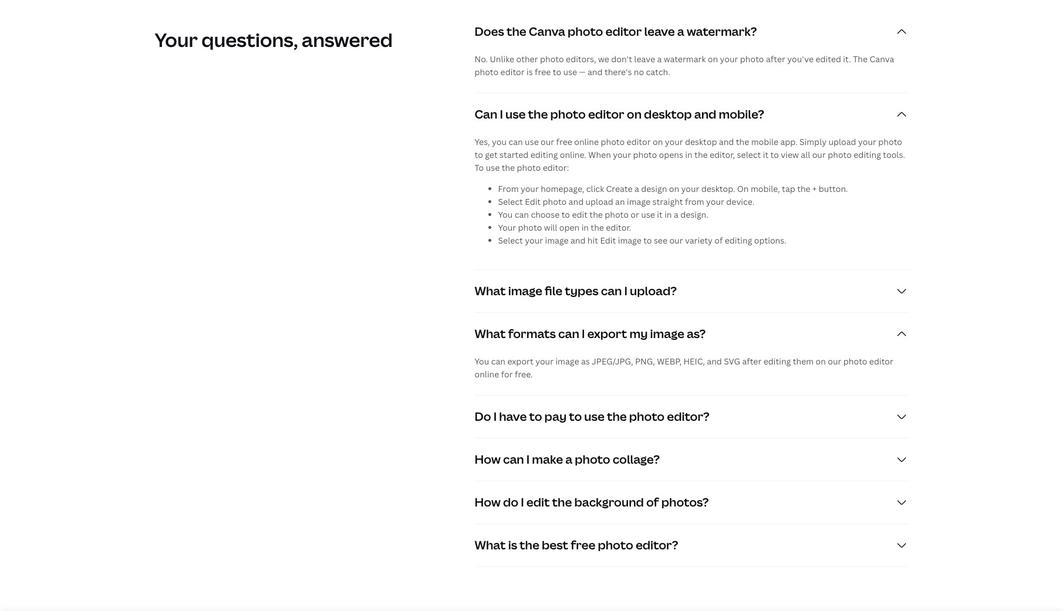 Task type: locate. For each thing, give the bounding box(es) containing it.
how left 'do'
[[475, 495, 501, 510]]

1 vertical spatial is
[[508, 537, 517, 553]]

you inside you can export your image as jpeg/jpg, png, webp, heic, and svg after editing them on our photo editor online for free.
[[475, 356, 489, 367]]

a right make at right bottom
[[566, 452, 573, 468]]

i right 'do'
[[521, 495, 524, 510]]

0 vertical spatial edit
[[572, 209, 588, 220]]

1 horizontal spatial is
[[527, 66, 533, 78]]

1 horizontal spatial online
[[574, 136, 599, 148]]

to
[[475, 162, 484, 173]]

your down 'watermark?'
[[720, 54, 738, 65]]

can i use the photo editor on desktop and mobile?
[[475, 106, 764, 122]]

2 what from the top
[[475, 326, 506, 342]]

started
[[500, 149, 529, 160]]

editor? down photos?
[[636, 537, 678, 553]]

1 select from the top
[[498, 196, 523, 207]]

after inside the no. unlike other photo editors, we don't leave a watermark on your photo after you've edited it. the canva photo editor is free to use — and there's no catch.
[[766, 54, 786, 65]]

free up online.
[[556, 136, 572, 148]]

on right the watermark
[[708, 54, 718, 65]]

free
[[535, 66, 551, 78], [556, 136, 572, 148], [571, 537, 596, 553]]

our inside the from your homepage, click create a design on your desktop. on mobile, tap the + button. select edit photo and upload an image straight from your device. you can choose to edit the photo or use it in a design. your photo will open in the editor. select your image and hit edit image to see our variety of editing options.
[[670, 235, 683, 246]]

desktop inside dropdown button
[[644, 106, 692, 122]]

use
[[563, 66, 577, 78], [506, 106, 526, 122], [525, 136, 539, 148], [486, 162, 500, 173], [641, 209, 655, 220], [584, 409, 605, 425]]

to left get
[[475, 149, 483, 160]]

1 vertical spatial of
[[646, 495, 659, 510]]

after right svg
[[742, 356, 762, 367]]

photos?
[[662, 495, 709, 510]]

our right all
[[812, 149, 826, 160]]

heic,
[[684, 356, 705, 367]]

0 horizontal spatial it
[[657, 209, 663, 220]]

opens
[[659, 149, 683, 160]]

what
[[475, 283, 506, 299], [475, 326, 506, 342], [475, 537, 506, 553]]

i left upload?
[[624, 283, 628, 299]]

0 horizontal spatial after
[[742, 356, 762, 367]]

leave inside dropdown button
[[644, 24, 675, 39]]

it.
[[843, 54, 851, 65]]

and up the editor,
[[719, 136, 734, 148]]

1 vertical spatial edit
[[527, 495, 550, 510]]

select
[[498, 196, 523, 207], [498, 235, 523, 246]]

after
[[766, 54, 786, 65], [742, 356, 762, 367]]

in down straight
[[665, 209, 672, 220]]

file
[[545, 283, 563, 299]]

2 vertical spatial free
[[571, 537, 596, 553]]

0 vertical spatial is
[[527, 66, 533, 78]]

can left "choose"
[[515, 209, 529, 220]]

1 horizontal spatial it
[[763, 149, 769, 160]]

1 horizontal spatial after
[[766, 54, 786, 65]]

0 horizontal spatial edit
[[525, 196, 541, 207]]

a
[[677, 24, 685, 39], [657, 54, 662, 65], [635, 183, 639, 195], [674, 209, 679, 220], [566, 452, 573, 468]]

export inside dropdown button
[[587, 326, 627, 342]]

can up started
[[509, 136, 523, 148]]

how can i make a photo collage? button
[[475, 439, 909, 481]]

0 vertical spatial leave
[[644, 24, 675, 39]]

i right do
[[494, 409, 497, 425]]

editing inside you can export your image as jpeg/jpg, png, webp, heic, and svg after editing them on our photo editor online for free.
[[764, 356, 791, 367]]

can
[[509, 136, 523, 148], [515, 209, 529, 220], [601, 283, 622, 299], [558, 326, 579, 342], [491, 356, 506, 367], [503, 452, 524, 468]]

photo down started
[[517, 162, 541, 173]]

2 horizontal spatial in
[[685, 149, 693, 160]]

it
[[763, 149, 769, 160], [657, 209, 663, 220]]

in inside yes, you can use our free online photo editor on your desktop and the mobile app. simply upload your photo to get started editing online. when your photo opens in the editor, select it to view all our photo editing tools. to use the photo editor:
[[685, 149, 693, 160]]

2 select from the top
[[498, 235, 523, 246]]

to left —
[[553, 66, 561, 78]]

see
[[654, 235, 668, 246]]

and right —
[[588, 66, 603, 78]]

the inside dropdown button
[[607, 409, 627, 425]]

leave
[[644, 24, 675, 39], [634, 54, 655, 65]]

1 horizontal spatial edit
[[600, 235, 616, 246]]

1 vertical spatial export
[[508, 356, 534, 367]]

editor?
[[667, 409, 710, 425], [636, 537, 678, 553]]

choose
[[531, 209, 560, 220]]

desktop.
[[702, 183, 735, 195]]

1 horizontal spatial export
[[587, 326, 627, 342]]

how
[[475, 452, 501, 468], [475, 495, 501, 510]]

1 vertical spatial after
[[742, 356, 762, 367]]

editing inside the from your homepage, click create a design on your desktop. on mobile, tap the + button. select edit photo and upload an image straight from your device. you can choose to edit the photo or use it in a design. your photo will open in the editor. select your image and hit edit image to see our variety of editing options.
[[725, 235, 752, 246]]

editor? up how can i make a photo collage? dropdown button
[[667, 409, 710, 425]]

image up "webp,"
[[650, 326, 685, 342]]

0 vertical spatial how
[[475, 452, 501, 468]]

1 horizontal spatial you
[[498, 209, 513, 220]]

use left —
[[563, 66, 577, 78]]

photo up collage?
[[629, 409, 665, 425]]

0 vertical spatial you
[[498, 209, 513, 220]]

is
[[527, 66, 533, 78], [508, 537, 517, 553]]

0 vertical spatial desktop
[[644, 106, 692, 122]]

image
[[627, 196, 651, 207], [545, 235, 569, 246], [618, 235, 642, 246], [508, 283, 543, 299], [650, 326, 685, 342], [556, 356, 579, 367]]

you down from
[[498, 209, 513, 220]]

types
[[565, 283, 599, 299]]

on down no
[[627, 106, 642, 122]]

on inside can i use the photo editor on desktop and mobile? dropdown button
[[627, 106, 642, 122]]

from your homepage, click create a design on your desktop. on mobile, tap the + button. select edit photo and upload an image straight from your device. you can choose to edit the photo or use it in a design. your photo will open in the editor. select your image and hit edit image to see our variety of editing options.
[[498, 183, 848, 246]]

1 horizontal spatial your
[[498, 222, 516, 233]]

the
[[507, 24, 527, 39], [528, 106, 548, 122], [736, 136, 749, 148], [695, 149, 708, 160], [502, 162, 515, 173], [797, 183, 811, 195], [590, 209, 603, 220], [591, 222, 604, 233], [607, 409, 627, 425], [552, 495, 572, 510], [520, 537, 540, 553]]

1 horizontal spatial edit
[[572, 209, 588, 220]]

0 horizontal spatial online
[[475, 369, 499, 380]]

photo
[[568, 24, 603, 39], [540, 54, 564, 65], [740, 54, 764, 65], [475, 66, 499, 78], [550, 106, 586, 122], [601, 136, 625, 148], [879, 136, 902, 148], [633, 149, 657, 160], [828, 149, 852, 160], [517, 162, 541, 173], [543, 196, 567, 207], [605, 209, 629, 220], [518, 222, 542, 233], [844, 356, 868, 367], [629, 409, 665, 425], [575, 452, 610, 468], [598, 537, 633, 553]]

in
[[685, 149, 693, 160], [665, 209, 672, 220], [582, 222, 589, 233]]

image down editor.
[[618, 235, 642, 246]]

1 horizontal spatial upload
[[829, 136, 856, 148]]

and left mobile?
[[694, 106, 717, 122]]

what is the best free photo editor?
[[475, 537, 678, 553]]

what for what is the best free photo editor?
[[475, 537, 506, 553]]

1 vertical spatial online
[[475, 369, 499, 380]]

2 how from the top
[[475, 495, 501, 510]]

2 vertical spatial what
[[475, 537, 506, 553]]

on inside the no. unlike other photo editors, we don't leave a watermark on your photo after you've edited it. the canva photo editor is free to use — and there's no catch.
[[708, 54, 718, 65]]

of left photos?
[[646, 495, 659, 510]]

0 horizontal spatial of
[[646, 495, 659, 510]]

editor:
[[543, 162, 569, 173]]

a inside the no. unlike other photo editors, we don't leave a watermark on your photo after you've edited it. the canva photo editor is free to use — and there's no catch.
[[657, 54, 662, 65]]

desktop
[[644, 106, 692, 122], [685, 136, 717, 148]]

use down get
[[486, 162, 500, 173]]

your inside the from your homepage, click create a design on your desktop. on mobile, tap the + button. select edit photo and upload an image straight from your device. you can choose to edit the photo or use it in a design. your photo will open in the editor. select your image and hit edit image to see our variety of editing options.
[[498, 222, 516, 233]]

variety
[[685, 235, 713, 246]]

1 vertical spatial edit
[[600, 235, 616, 246]]

you
[[498, 209, 513, 220], [475, 356, 489, 367]]

1 vertical spatial select
[[498, 235, 523, 246]]

the down how can i make a photo collage?
[[552, 495, 572, 510]]

edit
[[572, 209, 588, 220], [527, 495, 550, 510]]

free right best
[[571, 537, 596, 553]]

app.
[[781, 136, 798, 148]]

image up or at the top right of page
[[627, 196, 651, 207]]

0 vertical spatial online
[[574, 136, 599, 148]]

a up catch.
[[657, 54, 662, 65]]

editor inside you can export your image as jpeg/jpg, png, webp, heic, and svg after editing them on our photo editor online for free.
[[870, 356, 894, 367]]

of right variety
[[715, 235, 723, 246]]

1 vertical spatial what
[[475, 326, 506, 342]]

does the canva photo editor leave a watermark? button
[[475, 11, 909, 53]]

can
[[475, 106, 498, 122]]

on up opens
[[653, 136, 663, 148]]

collage?
[[613, 452, 660, 468]]

and left svg
[[707, 356, 722, 367]]

edit up "choose"
[[525, 196, 541, 207]]

canva right the
[[870, 54, 894, 65]]

1 what from the top
[[475, 283, 506, 299]]

0 vertical spatial of
[[715, 235, 723, 246]]

1 vertical spatial leave
[[634, 54, 655, 65]]

0 vertical spatial it
[[763, 149, 769, 160]]

1 vertical spatial it
[[657, 209, 663, 220]]

1 vertical spatial your
[[498, 222, 516, 233]]

of inside dropdown button
[[646, 495, 659, 510]]

editor? inside dropdown button
[[667, 409, 710, 425]]

online left for
[[475, 369, 499, 380]]

our
[[541, 136, 554, 148], [812, 149, 826, 160], [670, 235, 683, 246], [828, 356, 842, 367]]

desktop up opens
[[644, 106, 692, 122]]

1 vertical spatial how
[[475, 495, 501, 510]]

0 vertical spatial in
[[685, 149, 693, 160]]

+
[[813, 183, 817, 195]]

do
[[475, 409, 491, 425]]

0 horizontal spatial canva
[[529, 24, 565, 39]]

our inside you can export your image as jpeg/jpg, png, webp, heic, and svg after editing them on our photo editor online for free.
[[828, 356, 842, 367]]

have
[[499, 409, 527, 425]]

1 how from the top
[[475, 452, 501, 468]]

upload right simply
[[829, 136, 856, 148]]

0 horizontal spatial is
[[508, 537, 517, 553]]

1 horizontal spatial canva
[[870, 54, 894, 65]]

from
[[498, 183, 519, 195]]

edit right 'do'
[[527, 495, 550, 510]]

1 horizontal spatial in
[[665, 209, 672, 220]]

1 vertical spatial you
[[475, 356, 489, 367]]

image left "as"
[[556, 356, 579, 367]]

0 horizontal spatial you
[[475, 356, 489, 367]]

use right the can
[[506, 106, 526, 122]]

0 vertical spatial select
[[498, 196, 523, 207]]

how for how can i make a photo collage?
[[475, 452, 501, 468]]

use inside the from your homepage, click create a design on your desktop. on mobile, tap the + button. select edit photo and upload an image straight from your device. you can choose to edit the photo or use it in a design. your photo will open in the editor. select your image and hit edit image to see our variety of editing options.
[[641, 209, 655, 220]]

edit right hit
[[600, 235, 616, 246]]

other
[[516, 54, 538, 65]]

pay
[[545, 409, 567, 425]]

1 vertical spatial free
[[556, 136, 572, 148]]

in right opens
[[685, 149, 693, 160]]

1 vertical spatial upload
[[586, 196, 613, 207]]

create
[[606, 183, 633, 195]]

upload inside the from your homepage, click create a design on your desktop. on mobile, tap the + button. select edit photo and upload an image straight from your device. you can choose to edit the photo or use it in a design. your photo will open in the editor. select your image and hit edit image to see our variety of editing options.
[[586, 196, 613, 207]]

0 vertical spatial your
[[155, 27, 198, 52]]

mobile,
[[751, 183, 780, 195]]

you up do
[[475, 356, 489, 367]]

editor.
[[606, 222, 631, 233]]

0 vertical spatial what
[[475, 283, 506, 299]]

photo up when
[[601, 136, 625, 148]]

photo up "tools." on the right
[[879, 136, 902, 148]]

use right or at the top right of page
[[641, 209, 655, 220]]

i left make at right bottom
[[527, 452, 530, 468]]

photo inside dropdown button
[[598, 537, 633, 553]]

i up "as"
[[582, 326, 585, 342]]

is left best
[[508, 537, 517, 553]]

how inside how can i make a photo collage? dropdown button
[[475, 452, 501, 468]]

upload down click
[[586, 196, 613, 207]]

it down straight
[[657, 209, 663, 220]]

the up collage?
[[607, 409, 627, 425]]

edit up open
[[572, 209, 588, 220]]

mobile?
[[719, 106, 764, 122]]

0 horizontal spatial in
[[582, 222, 589, 233]]

photo up editor.
[[605, 209, 629, 220]]

what image file types can i upload?
[[475, 283, 677, 299]]

your right when
[[613, 149, 631, 160]]

edit
[[525, 196, 541, 207], [600, 235, 616, 246]]

desktop up the editor,
[[685, 136, 717, 148]]

no. unlike other photo editors, we don't leave a watermark on your photo after you've edited it. the canva photo editor is free to use — and there's no catch.
[[475, 54, 894, 78]]

0 horizontal spatial export
[[508, 356, 534, 367]]

1 vertical spatial desktop
[[685, 136, 717, 148]]

image left file
[[508, 283, 543, 299]]

export up the jpeg/jpg,
[[587, 326, 627, 342]]

0 horizontal spatial your
[[155, 27, 198, 52]]

0 vertical spatial free
[[535, 66, 551, 78]]

1 vertical spatial canva
[[870, 54, 894, 65]]

upload
[[829, 136, 856, 148], [586, 196, 613, 207]]

photo up online.
[[550, 106, 586, 122]]

leave up the watermark
[[644, 24, 675, 39]]

0 vertical spatial upload
[[829, 136, 856, 148]]

our right see
[[670, 235, 683, 246]]

on inside yes, you can use our free online photo editor on your desktop and the mobile app. simply upload your photo to get started editing online. when your photo opens in the editor, select it to view all our photo editing tools. to use the photo editor:
[[653, 136, 663, 148]]

0 horizontal spatial upload
[[586, 196, 613, 207]]

can up for
[[491, 356, 506, 367]]

best
[[542, 537, 568, 553]]

0 vertical spatial canva
[[529, 24, 565, 39]]

our right them
[[828, 356, 842, 367]]

i right the can
[[500, 106, 503, 122]]

your up from
[[681, 183, 700, 195]]

1 horizontal spatial of
[[715, 235, 723, 246]]

photo down "choose"
[[518, 222, 542, 233]]

photo down 'watermark?'
[[740, 54, 764, 65]]

can right "formats"
[[558, 326, 579, 342]]

desktop inside yes, you can use our free online photo editor on your desktop and the mobile app. simply upload your photo to get started editing online. when your photo opens in the editor, select it to view all our photo editing tools. to use the photo editor:
[[685, 136, 717, 148]]

how inside how do i edit the background of photos? dropdown button
[[475, 495, 501, 510]]

0 vertical spatial after
[[766, 54, 786, 65]]

unlike
[[490, 54, 514, 65]]

2 vertical spatial in
[[582, 222, 589, 233]]

canva up other
[[529, 24, 565, 39]]

how down do
[[475, 452, 501, 468]]

free inside dropdown button
[[571, 537, 596, 553]]

and inside yes, you can use our free online photo editor on your desktop and the mobile app. simply upload your photo to get started editing online. when your photo opens in the editor, select it to view all our photo editing tools. to use the photo editor:
[[719, 136, 734, 148]]

export up "free."
[[508, 356, 534, 367]]

image down will
[[545, 235, 569, 246]]

0 vertical spatial export
[[587, 326, 627, 342]]

i
[[500, 106, 503, 122], [624, 283, 628, 299], [582, 326, 585, 342], [494, 409, 497, 425], [527, 452, 530, 468], [521, 495, 524, 510]]

export
[[587, 326, 627, 342], [508, 356, 534, 367]]

1 vertical spatial editor?
[[636, 537, 678, 553]]

on up straight
[[669, 183, 679, 195]]

i inside how can i make a photo collage? dropdown button
[[527, 452, 530, 468]]

editing left options.
[[725, 235, 752, 246]]

on right them
[[816, 356, 826, 367]]

3 what from the top
[[475, 537, 506, 553]]

photo down the background
[[598, 537, 633, 553]]

can right types
[[601, 283, 622, 299]]

0 horizontal spatial edit
[[527, 495, 550, 510]]

0 vertical spatial editor?
[[667, 409, 710, 425]]

what inside dropdown button
[[475, 537, 506, 553]]



Task type: describe. For each thing, give the bounding box(es) containing it.
is inside dropdown button
[[508, 537, 517, 553]]

the up started
[[528, 106, 548, 122]]

use inside the no. unlike other photo editors, we don't leave a watermark on your photo after you've edited it. the canva photo editor is free to use — and there's no catch.
[[563, 66, 577, 78]]

open
[[559, 222, 580, 233]]

simply
[[800, 136, 827, 148]]

i inside do i have to pay to use the photo editor? dropdown button
[[494, 409, 497, 425]]

photo inside dropdown button
[[629, 409, 665, 425]]

photo inside you can export your image as jpeg/jpg, png, webp, heic, and svg after editing them on our photo editor online for free.
[[844, 356, 868, 367]]

an
[[615, 196, 625, 207]]

a up the watermark
[[677, 24, 685, 39]]

what formats can i export my image as? button
[[475, 313, 909, 355]]

it inside the from your homepage, click create a design on your desktop. on mobile, tap the + button. select edit photo and upload an image straight from your device. you can choose to edit the photo or use it in a design. your photo will open in the editor. select your image and hit edit image to see our variety of editing options.
[[657, 209, 663, 220]]

—
[[579, 66, 586, 78]]

my
[[630, 326, 648, 342]]

no.
[[475, 54, 488, 65]]

or
[[631, 209, 639, 220]]

watermark
[[664, 54, 706, 65]]

edited
[[816, 54, 841, 65]]

of inside the from your homepage, click create a design on your desktop. on mobile, tap the + button. select edit photo and upload an image straight from your device. you can choose to edit the photo or use it in a design. your photo will open in the editor. select your image and hit edit image to see our variety of editing options.
[[715, 235, 723, 246]]

when
[[589, 149, 611, 160]]

do
[[503, 495, 519, 510]]

can inside the from your homepage, click create a design on your desktop. on mobile, tap the + button. select edit photo and upload an image straight from your device. you can choose to edit the photo or use it in a design. your photo will open in the editor. select your image and hit edit image to see our variety of editing options.
[[515, 209, 529, 220]]

edit inside dropdown button
[[527, 495, 550, 510]]

design.
[[681, 209, 709, 220]]

don't
[[611, 54, 632, 65]]

we
[[598, 54, 609, 65]]

tap
[[782, 183, 795, 195]]

the
[[853, 54, 868, 65]]

watermark?
[[687, 24, 757, 39]]

your down desktop. at the top right of the page
[[706, 196, 725, 207]]

i inside what image file types can i upload? dropdown button
[[624, 283, 628, 299]]

and inside you can export your image as jpeg/jpg, png, webp, heic, and svg after editing them on our photo editor online for free.
[[707, 356, 722, 367]]

get
[[485, 149, 498, 160]]

and down homepage,
[[569, 196, 584, 207]]

homepage,
[[541, 183, 584, 195]]

answered
[[302, 27, 393, 52]]

the right does
[[507, 24, 527, 39]]

you can export your image as jpeg/jpg, png, webp, heic, and svg after editing them on our photo editor online for free.
[[475, 356, 894, 380]]

them
[[793, 356, 814, 367]]

the inside dropdown button
[[520, 537, 540, 553]]

and inside dropdown button
[[694, 106, 717, 122]]

catch.
[[646, 66, 670, 78]]

to inside the no. unlike other photo editors, we don't leave a watermark on your photo after you've edited it. the canva photo editor is free to use — and there's no catch.
[[553, 66, 561, 78]]

what image file types can i upload? button
[[475, 270, 909, 313]]

as
[[581, 356, 590, 367]]

image inside you can export your image as jpeg/jpg, png, webp, heic, and svg after editing them on our photo editor online for free.
[[556, 356, 579, 367]]

design
[[641, 183, 667, 195]]

on inside you can export your image as jpeg/jpg, png, webp, heic, and svg after editing them on our photo editor online for free.
[[816, 356, 826, 367]]

how for how do i edit the background of photos?
[[475, 495, 501, 510]]

you
[[492, 136, 507, 148]]

1 vertical spatial in
[[665, 209, 672, 220]]

webp,
[[657, 356, 682, 367]]

on inside the from your homepage, click create a design on your desktop. on mobile, tap the + button. select edit photo and upload an image straight from your device. you can choose to edit the photo or use it in a design. your photo will open in the editor. select your image and hit edit image to see our variety of editing options.
[[669, 183, 679, 195]]

after inside you can export your image as jpeg/jpg, png, webp, heic, and svg after editing them on our photo editor online for free.
[[742, 356, 762, 367]]

your right from
[[521, 183, 539, 195]]

and inside the no. unlike other photo editors, we don't leave a watermark on your photo after you've edited it. the canva photo editor is free to use — and there's no catch.
[[588, 66, 603, 78]]

png,
[[635, 356, 655, 367]]

canva inside dropdown button
[[529, 24, 565, 39]]

export inside you can export your image as jpeg/jpg, png, webp, heic, and svg after editing them on our photo editor online for free.
[[508, 356, 534, 367]]

can inside you can export your image as jpeg/jpg, png, webp, heic, and svg after editing them on our photo editor online for free.
[[491, 356, 506, 367]]

you inside the from your homepage, click create a design on your desktop. on mobile, tap the + button. select edit photo and upload an image straight from your device. you can choose to edit the photo or use it in a design. your photo will open in the editor. select your image and hit edit image to see our variety of editing options.
[[498, 209, 513, 220]]

photo left opens
[[633, 149, 657, 160]]

to left see
[[644, 235, 652, 246]]

the up hit
[[591, 222, 604, 233]]

the down started
[[502, 162, 515, 173]]

for
[[501, 369, 513, 380]]

leave inside the no. unlike other photo editors, we don't leave a watermark on your photo after you've edited it. the canva photo editor is free to use — and there's no catch.
[[634, 54, 655, 65]]

your right simply
[[858, 136, 877, 148]]

your questions, answered
[[155, 27, 393, 52]]

no
[[634, 66, 644, 78]]

questions,
[[202, 27, 298, 52]]

to right pay
[[569, 409, 582, 425]]

online inside you can export your image as jpeg/jpg, png, webp, heic, and svg after editing them on our photo editor online for free.
[[475, 369, 499, 380]]

your inside you can export your image as jpeg/jpg, png, webp, heic, and svg after editing them on our photo editor online for free.
[[536, 356, 554, 367]]

free inside the no. unlike other photo editors, we don't leave a watermark on your photo after you've edited it. the canva photo editor is free to use — and there's no catch.
[[535, 66, 551, 78]]

what for what formats can i export my image as?
[[475, 326, 506, 342]]

online.
[[560, 149, 587, 160]]

straight
[[653, 196, 683, 207]]

svg
[[724, 356, 740, 367]]

how do i edit the background of photos? button
[[475, 482, 909, 524]]

button.
[[819, 183, 848, 195]]

is inside the no. unlike other photo editors, we don't leave a watermark on your photo after you've edited it. the canva photo editor is free to use — and there's no catch.
[[527, 66, 533, 78]]

0 vertical spatial edit
[[525, 196, 541, 207]]

use inside dropdown button
[[584, 409, 605, 425]]

yes,
[[475, 136, 490, 148]]

mobile
[[751, 136, 779, 148]]

to left pay
[[529, 409, 542, 425]]

edit inside the from your homepage, click create a design on your desktop. on mobile, tap the + button. select edit photo and upload an image straight from your device. you can choose to edit the photo or use it in a design. your photo will open in the editor. select your image and hit edit image to see our variety of editing options.
[[572, 209, 588, 220]]

do i have to pay to use the photo editor? button
[[475, 396, 909, 438]]

will
[[544, 222, 557, 233]]

you've
[[788, 54, 814, 65]]

editor inside the no. unlike other photo editors, we don't leave a watermark on your photo after you've edited it. the canva photo editor is free to use — and there's no catch.
[[501, 66, 525, 78]]

can left make at right bottom
[[503, 452, 524, 468]]

our up editor: at right top
[[541, 136, 554, 148]]

to up open
[[562, 209, 570, 220]]

how do i edit the background of photos?
[[475, 495, 709, 510]]

a left design
[[635, 183, 639, 195]]

make
[[532, 452, 563, 468]]

canva inside the no. unlike other photo editors, we don't leave a watermark on your photo after you've edited it. the canva photo editor is free to use — and there's no catch.
[[870, 54, 894, 65]]

photo up the editors,
[[568, 24, 603, 39]]

upload?
[[630, 283, 677, 299]]

view
[[781, 149, 799, 160]]

the left +
[[797, 183, 811, 195]]

from
[[685, 196, 704, 207]]

use up started
[[525, 136, 539, 148]]

background
[[574, 495, 644, 510]]

what formats can i export my image as?
[[475, 326, 706, 342]]

jpeg/jpg,
[[592, 356, 633, 367]]

does
[[475, 24, 504, 39]]

online inside yes, you can use our free online photo editor on your desktop and the mobile app. simply upload your photo to get started editing online. when your photo opens in the editor, select it to view all our photo editing tools. to use the photo editor:
[[574, 136, 599, 148]]

your inside the no. unlike other photo editors, we don't leave a watermark on your photo after you've edited it. the canva photo editor is free to use — and there's no catch.
[[720, 54, 738, 65]]

click
[[586, 183, 604, 195]]

editing left "tools." on the right
[[854, 149, 881, 160]]

i inside how do i edit the background of photos? dropdown button
[[521, 495, 524, 510]]

what for what image file types can i upload?
[[475, 283, 506, 299]]

it inside yes, you can use our free online photo editor on your desktop and the mobile app. simply upload your photo to get started editing online. when your photo opens in the editor, select it to view all our photo editing tools. to use the photo editor:
[[763, 149, 769, 160]]

photo right all
[[828, 149, 852, 160]]

options.
[[754, 235, 787, 246]]

select
[[737, 149, 761, 160]]

photo right other
[[540, 54, 564, 65]]

all
[[801, 149, 810, 160]]

can inside yes, you can use our free online photo editor on your desktop and the mobile app. simply upload your photo to get started editing online. when your photo opens in the editor, select it to view all our photo editing tools. to use the photo editor:
[[509, 136, 523, 148]]

the up select
[[736, 136, 749, 148]]

a down straight
[[674, 209, 679, 220]]

photo down homepage,
[[543, 196, 567, 207]]

how can i make a photo collage?
[[475, 452, 660, 468]]

as?
[[687, 326, 706, 342]]

does the canva photo editor leave a watermark?
[[475, 24, 757, 39]]

device.
[[727, 196, 755, 207]]

your down "choose"
[[525, 235, 543, 246]]

and left hit
[[571, 235, 586, 246]]

can i use the photo editor on desktop and mobile? button
[[475, 94, 909, 136]]

upload inside yes, you can use our free online photo editor on your desktop and the mobile app. simply upload your photo to get started editing online. when your photo opens in the editor, select it to view all our photo editing tools. to use the photo editor:
[[829, 136, 856, 148]]

to left view at the right of page
[[771, 149, 779, 160]]

use inside dropdown button
[[506, 106, 526, 122]]

what is the best free photo editor? button
[[475, 524, 909, 567]]

editor inside yes, you can use our free online photo editor on your desktop and the mobile app. simply upload your photo to get started editing online. when your photo opens in the editor, select it to view all our photo editing tools. to use the photo editor:
[[627, 136, 651, 148]]

i inside can i use the photo editor on desktop and mobile? dropdown button
[[500, 106, 503, 122]]

i inside what formats can i export my image as? dropdown button
[[582, 326, 585, 342]]

editors,
[[566, 54, 596, 65]]

photo down do i have to pay to use the photo editor?
[[575, 452, 610, 468]]

free.
[[515, 369, 533, 380]]

the down click
[[590, 209, 603, 220]]

photo down no.
[[475, 66, 499, 78]]

tools.
[[883, 149, 905, 160]]

the left the editor,
[[695, 149, 708, 160]]

do i have to pay to use the photo editor?
[[475, 409, 710, 425]]

there's
[[605, 66, 632, 78]]

free inside yes, you can use our free online photo editor on your desktop and the mobile app. simply upload your photo to get started editing online. when your photo opens in the editor, select it to view all our photo editing tools. to use the photo editor:
[[556, 136, 572, 148]]

editor,
[[710, 149, 735, 160]]

on
[[737, 183, 749, 195]]

editing up editor: at right top
[[531, 149, 558, 160]]

editor? inside dropdown button
[[636, 537, 678, 553]]

your up opens
[[665, 136, 683, 148]]



Task type: vqa. For each thing, say whether or not it's contained in the screenshot.
i'm not in a nonprofit
no



